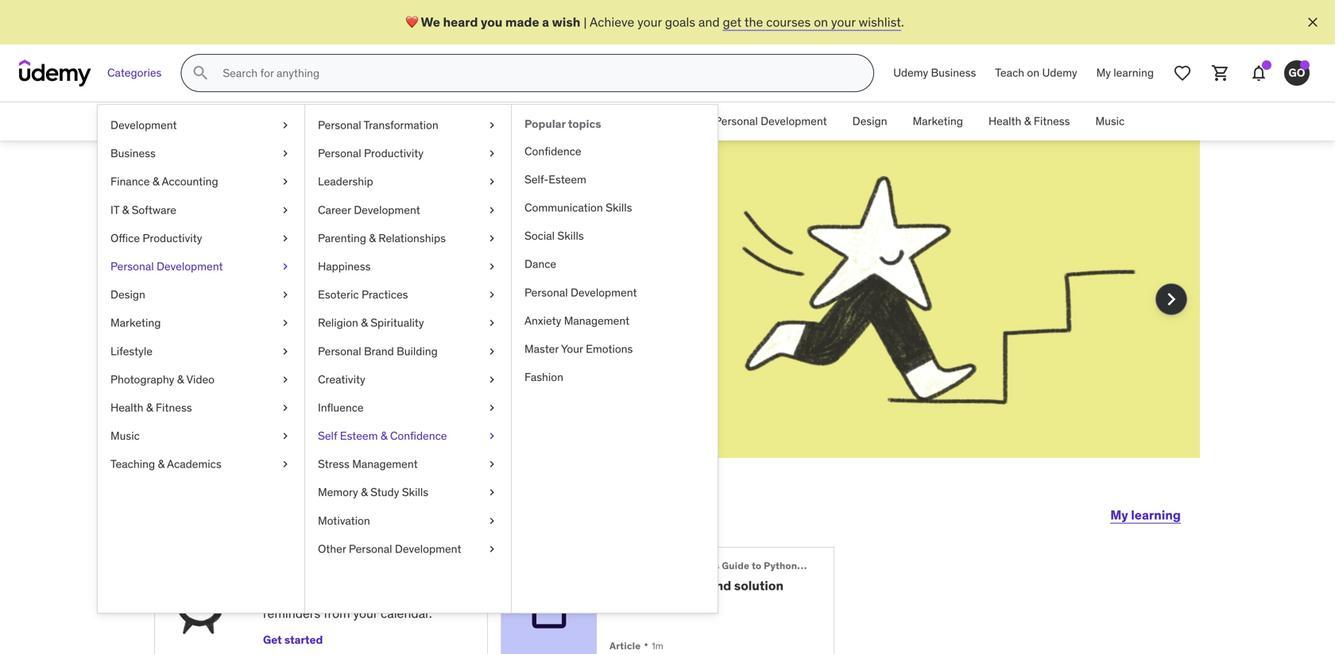 Task type: locate. For each thing, give the bounding box(es) containing it.
ultimate
[[629, 560, 669, 573]]

❤️   we heard you made a wish | achieve your goals and get the courses on your wishlist .
[[406, 14, 904, 30]]

1 horizontal spatial little
[[400, 210, 478, 251]]

finance
[[373, 114, 412, 129], [110, 175, 150, 189]]

memory & study skills link
[[305, 479, 511, 507]]

wish
[[552, 14, 580, 30]]

xsmall image inside teaching & academics link
[[279, 457, 292, 473]]

0 horizontal spatial finance & accounting
[[110, 175, 218, 189]]

goals.
[[384, 297, 417, 313]]

learning inside every day a little closer learning helps you reach your goals. keep learning and reap the rewards.
[[453, 297, 499, 313]]

1 vertical spatial finance & accounting
[[110, 175, 218, 189]]

1 vertical spatial get
[[263, 634, 282, 648]]

0 vertical spatial get
[[407, 588, 428, 605]]

happiness
[[318, 259, 371, 274]]

health & fitness link down video
[[98, 394, 304, 422]]

marketing
[[913, 114, 963, 129], [110, 316, 161, 330]]

you inside every day a little closer learning helps you reach your goals. keep learning and reap the rewards.
[[298, 297, 318, 313]]

udemy business link
[[884, 54, 986, 92]]

your down adds
[[353, 606, 378, 622]]

day up happiness
[[311, 210, 369, 251]]

creativity link
[[305, 366, 511, 394]]

skills down stress management link
[[402, 486, 428, 500]]

business up personal productivity
[[302, 114, 347, 129]]

personal for personal brand building link
[[318, 344, 361, 359]]

xsmall image inside health & fitness link
[[279, 400, 292, 416]]

udemy right teach
[[1042, 66, 1077, 80]]

communication skills
[[524, 201, 632, 215]]

0 vertical spatial business
[[931, 66, 976, 80]]

1 horizontal spatial finance & accounting link
[[360, 103, 493, 141]]

get left started
[[263, 634, 282, 648]]

1 vertical spatial and
[[211, 315, 233, 331]]

1m
[[652, 641, 663, 653]]

business left teach
[[931, 66, 976, 80]]

1 horizontal spatial get
[[407, 588, 428, 605]]

xsmall image inside 'office productivity' "link"
[[279, 231, 292, 246]]

xsmall image inside the happiness link
[[486, 259, 498, 275]]

0 horizontal spatial music
[[110, 429, 140, 443]]

xsmall image for design
[[279, 287, 292, 303]]

it & software link for lifestyle
[[98, 196, 304, 224]]

0 horizontal spatial office productivity link
[[98, 224, 304, 253]]

development inside the self esteem & confidence element
[[571, 286, 637, 300]]

xsmall image for personal transformation
[[486, 118, 498, 133]]

management inside the self esteem & confidence element
[[564, 314, 630, 328]]

health & fitness for bottommost health & fitness link
[[110, 401, 192, 415]]

finance & accounting link
[[360, 103, 493, 141], [98, 168, 304, 196]]

you up rewards.
[[298, 297, 318, 313]]

1 vertical spatial office productivity
[[110, 231, 202, 245]]

office productivity link up self-esteem link
[[585, 103, 702, 141]]

esteem up communication
[[548, 172, 586, 187]]

a inside every day a little closer learning helps you reach your goals. keep learning and reap the rewards.
[[375, 210, 394, 251]]

little inside every day a little closer learning helps you reach your goals. keep learning and reap the rewards.
[[400, 210, 478, 251]]

photography
[[110, 373, 174, 387]]

close image
[[1305, 14, 1321, 30]]

marketing link down udemy business link
[[900, 103, 976, 141]]

you
[[481, 14, 503, 30], [298, 297, 318, 313]]

skills down self-esteem link
[[606, 201, 632, 215]]

xsmall image inside creativity link
[[486, 372, 498, 388]]

0 horizontal spatial office productivity
[[110, 231, 202, 245]]

business down development link
[[110, 146, 156, 161]]

schedule time to learn a little each day adds up. get reminders from your calendar.
[[263, 564, 432, 622]]

0 vertical spatial finance & accounting
[[373, 114, 481, 129]]

accounting up personal productivity link
[[424, 114, 481, 129]]

1 vertical spatial it & software
[[110, 203, 176, 217]]

xsmall image inside influence link
[[486, 400, 498, 416]]

go link
[[1278, 54, 1316, 92]]

0 horizontal spatial accounting
[[162, 175, 218, 189]]

0 vertical spatial design link
[[840, 103, 900, 141]]

from
[[324, 606, 350, 622]]

beginners
[[672, 560, 720, 573]]

on right "courses" on the right of the page
[[814, 14, 828, 30]]

xsmall image for memory & study skills
[[486, 485, 498, 501]]

0 horizontal spatial office
[[110, 231, 140, 245]]

health & fitness down teach on udemy link
[[988, 114, 1070, 129]]

0 vertical spatial fitness
[[1034, 114, 1070, 129]]

0 vertical spatial confidence
[[524, 144, 581, 158]]

xsmall image for office productivity
[[279, 231, 292, 246]]

xsmall image inside 'lifestyle' "link"
[[279, 344, 292, 359]]

0 horizontal spatial finance
[[110, 175, 150, 189]]

social
[[524, 229, 555, 243]]

1 horizontal spatial office productivity
[[597, 114, 689, 129]]

brand
[[364, 344, 394, 359]]

music for music 'link' to the top
[[1095, 114, 1125, 129]]

0 horizontal spatial fitness
[[156, 401, 192, 415]]

1 vertical spatial finance
[[110, 175, 150, 189]]

master
[[524, 342, 559, 356]]

reach
[[321, 297, 353, 313]]

communication skills link
[[512, 194, 718, 222]]

office productivity for lifestyle
[[110, 231, 202, 245]]

1 vertical spatial learning
[[453, 297, 499, 313]]

health & fitness link
[[976, 103, 1083, 141], [98, 394, 304, 422]]

personal development for lifestyle
[[110, 259, 223, 274]]

1 vertical spatial esteem
[[340, 429, 378, 443]]

xsmall image inside leadership link
[[486, 174, 498, 190]]

0 horizontal spatial it & software
[[110, 203, 176, 217]]

xsmall image inside development link
[[279, 118, 292, 133]]

finance & accounting link for health & fitness
[[360, 103, 493, 141]]

1 horizontal spatial it
[[506, 114, 515, 129]]

0 horizontal spatial software
[[132, 203, 176, 217]]

confidence
[[524, 144, 581, 158], [390, 429, 447, 443]]

xsmall image for happiness
[[486, 259, 498, 275]]

1 vertical spatial music
[[110, 429, 140, 443]]

carousel element
[[135, 141, 1200, 497]]

xsmall image inside esoteric practices link
[[486, 287, 498, 303]]

little inside the "schedule time to learn a little each day adds up. get reminders from your calendar."
[[274, 588, 299, 605]]

the down helps
[[264, 315, 283, 331]]

0 vertical spatial my
[[1096, 66, 1111, 80]]

0 horizontal spatial design link
[[98, 281, 304, 309]]

0 vertical spatial finance
[[373, 114, 412, 129]]

to
[[752, 560, 762, 573], [353, 564, 366, 580]]

❤️
[[406, 14, 418, 30]]

parenting & relationships link
[[305, 224, 511, 253]]

personal development for health & fitness
[[715, 114, 827, 129]]

religion & spirituality link
[[305, 309, 511, 338]]

religion
[[318, 316, 358, 330]]

0 horizontal spatial productivity
[[143, 231, 202, 245]]

on right teach
[[1027, 66, 1040, 80]]

office for lifestyle
[[110, 231, 140, 245]]

0 vertical spatial design
[[852, 114, 887, 129]]

1 vertical spatial design link
[[98, 281, 304, 309]]

personal development inside the self esteem & confidence element
[[524, 286, 637, 300]]

0 horizontal spatial little
[[274, 588, 299, 605]]

0 vertical spatial personal development
[[715, 114, 827, 129]]

lifestyle
[[110, 344, 153, 359]]

xsmall image inside career development link
[[486, 202, 498, 218]]

music for left music 'link'
[[110, 429, 140, 443]]

0 vertical spatial health & fitness
[[988, 114, 1070, 129]]

1 vertical spatial it & software link
[[98, 196, 304, 224]]

your up "religion & spirituality"
[[356, 297, 381, 313]]

to right time
[[353, 564, 366, 580]]

business link for health & fitness
[[290, 103, 360, 141]]

my learning
[[1096, 66, 1154, 80], [1110, 507, 1181, 524]]

0 horizontal spatial get
[[263, 634, 282, 648]]

skills down communication
[[557, 229, 584, 243]]

xsmall image for personal brand building
[[486, 344, 498, 359]]

and inside every day a little closer learning helps you reach your goals. keep learning and reap the rewards.
[[211, 315, 233, 331]]

1 udemy from the left
[[893, 66, 928, 80]]

1 horizontal spatial accounting
[[424, 114, 481, 129]]

xsmall image inside personal productivity link
[[486, 146, 498, 161]]

xsmall image for motivation
[[486, 514, 498, 529]]

wishlist image
[[1173, 64, 1192, 83]]

esteem up stress management
[[340, 429, 378, 443]]

software for health & fitness
[[527, 114, 572, 129]]

xsmall image
[[279, 118, 292, 133], [486, 118, 498, 133], [279, 146, 292, 161], [486, 146, 498, 161], [279, 202, 292, 218], [279, 231, 292, 246], [486, 231, 498, 246], [279, 259, 292, 275], [486, 259, 498, 275], [486, 287, 498, 303], [279, 316, 292, 331], [486, 316, 498, 331], [279, 344, 292, 359], [486, 344, 498, 359], [279, 372, 292, 388], [279, 400, 292, 416], [486, 400, 498, 416], [279, 429, 292, 444], [279, 457, 292, 473], [486, 457, 498, 473], [486, 514, 498, 529]]

personal
[[715, 114, 758, 129], [318, 118, 361, 132], [318, 146, 361, 161], [110, 259, 154, 274], [524, 286, 568, 300], [318, 344, 361, 359], [349, 542, 392, 557]]

fashion
[[524, 370, 563, 385]]

1 vertical spatial accounting
[[162, 175, 218, 189]]

1 horizontal spatial marketing
[[913, 114, 963, 129]]

productivity for health & fitness
[[629, 114, 689, 129]]

0 horizontal spatial management
[[352, 457, 418, 472]]

learning for top my learning link
[[1114, 66, 1154, 80]]

teach on udemy link
[[986, 54, 1087, 92]]

marketing link
[[900, 103, 976, 141], [98, 309, 304, 338]]

health & fitness down "photography"
[[110, 401, 192, 415]]

2 vertical spatial productivity
[[143, 231, 202, 245]]

little up the happiness link
[[400, 210, 478, 251]]

0 vertical spatial learning
[[1114, 66, 1154, 80]]

fitness down teach on udemy link
[[1034, 114, 1070, 129]]

0 horizontal spatial udemy
[[893, 66, 928, 80]]

let's start learning, gary
[[154, 496, 470, 529]]

marketing link for lifestyle
[[98, 309, 304, 338]]

and left get
[[698, 14, 720, 30]]

xsmall image inside "self esteem & confidence" link
[[486, 429, 498, 444]]

confidence down influence link
[[390, 429, 447, 443]]

1 vertical spatial health & fitness
[[110, 401, 192, 415]]

my
[[1096, 66, 1111, 80], [1110, 507, 1128, 524]]

productivity for lifestyle
[[143, 231, 202, 245]]

gary
[[406, 496, 470, 529]]

keep
[[420, 297, 450, 313]]

self esteem & confidence
[[318, 429, 447, 443]]

started
[[284, 634, 323, 648]]

business
[[931, 66, 976, 80], [302, 114, 347, 129], [110, 146, 156, 161]]

1 vertical spatial business
[[302, 114, 347, 129]]

1 vertical spatial productivity
[[364, 146, 424, 161]]

it
[[506, 114, 515, 129], [110, 203, 119, 217]]

0 horizontal spatial you
[[298, 297, 318, 313]]

0 horizontal spatial marketing link
[[98, 309, 304, 338]]

skills
[[606, 201, 632, 215], [557, 229, 584, 243], [402, 486, 428, 500]]

xsmall image for health & fitness
[[279, 400, 292, 416]]

2 vertical spatial personal development
[[524, 286, 637, 300]]

dance
[[524, 257, 556, 272]]

1 vertical spatial a
[[375, 210, 394, 251]]

finance & accounting link up leadership link
[[360, 103, 493, 141]]

marketing up lifestyle
[[110, 316, 161, 330]]

fitness
[[1034, 114, 1070, 129], [156, 401, 192, 415]]

1 horizontal spatial music
[[1095, 114, 1125, 129]]

0 horizontal spatial health
[[110, 401, 143, 415]]

day up the from
[[333, 588, 353, 605]]

music
[[1095, 114, 1125, 129], [110, 429, 140, 443]]

1 horizontal spatial finance & accounting
[[373, 114, 481, 129]]

python
[[764, 560, 797, 573]]

design for health & fitness
[[852, 114, 887, 129]]

personal development
[[715, 114, 827, 129], [110, 259, 223, 274], [524, 286, 637, 300]]

xsmall image inside personal transformation link
[[486, 118, 498, 133]]

skills inside 'link'
[[557, 229, 584, 243]]

1 vertical spatial little
[[274, 588, 299, 605]]

0 vertical spatial it & software link
[[493, 103, 585, 141]]

xsmall image inside motivation 'link'
[[486, 514, 498, 529]]

0 vertical spatial accounting
[[424, 114, 481, 129]]

0 vertical spatial esteem
[[548, 172, 586, 187]]

xsmall image
[[279, 174, 292, 190], [486, 174, 498, 190], [486, 202, 498, 218], [279, 287, 292, 303], [486, 372, 498, 388], [486, 429, 498, 444], [486, 485, 498, 501], [486, 542, 498, 557]]

xsmall image for other personal development
[[486, 542, 498, 557]]

xsmall image inside personal brand building link
[[486, 344, 498, 359]]

xsmall image inside parenting & relationships link
[[486, 231, 498, 246]]

your left wishlist
[[831, 14, 856, 30]]

0 vertical spatial office productivity
[[597, 114, 689, 129]]

little up reminders in the bottom left of the page
[[274, 588, 299, 605]]

office productivity link up learning
[[98, 224, 304, 253]]

xsmall image inside stress management link
[[486, 457, 498, 473]]

2 horizontal spatial business
[[931, 66, 976, 80]]

productivity
[[629, 114, 689, 129], [364, 146, 424, 161], [143, 231, 202, 245]]

0 vertical spatial office
[[597, 114, 627, 129]]

xsmall image inside photography & video link
[[279, 372, 292, 388]]

and down guide
[[709, 578, 731, 594]]

0 horizontal spatial the
[[264, 315, 283, 331]]

udemy down .
[[893, 66, 928, 80]]

1 vertical spatial marketing
[[110, 316, 161, 330]]

get up calendar.
[[407, 588, 428, 605]]

office productivity link for health & fitness
[[585, 103, 702, 141]]

1 horizontal spatial personal development
[[524, 286, 637, 300]]

the right get
[[744, 14, 763, 30]]

teaching & academics
[[110, 457, 221, 472]]

1 vertical spatial you
[[298, 297, 318, 313]]

fitness down photography & video
[[156, 401, 192, 415]]

1 horizontal spatial music link
[[1083, 103, 1137, 141]]

1 vertical spatial music link
[[98, 422, 304, 451]]

music link
[[1083, 103, 1137, 141], [98, 422, 304, 451]]

marketing link up video
[[98, 309, 304, 338]]

keep learning link
[[420, 297, 499, 313]]

day
[[311, 210, 369, 251], [333, 588, 353, 605]]

it & software link for health & fitness
[[493, 103, 585, 141]]

health down "photography"
[[110, 401, 143, 415]]

0 horizontal spatial on
[[814, 14, 828, 30]]

management up emotions
[[564, 314, 630, 328]]

0 horizontal spatial design
[[110, 288, 145, 302]]

design
[[852, 114, 887, 129], [110, 288, 145, 302]]

learning
[[211, 297, 261, 313]]

xsmall image for religion & spirituality
[[486, 316, 498, 331]]

0 vertical spatial little
[[400, 210, 478, 251]]

business link
[[290, 103, 360, 141], [98, 140, 304, 168]]

shopping cart with 0 items image
[[1211, 64, 1230, 83]]

2 horizontal spatial productivity
[[629, 114, 689, 129]]

fitness for bottommost health & fitness link
[[156, 401, 192, 415]]

the
[[610, 560, 627, 573]]

1 horizontal spatial software
[[527, 114, 572, 129]]

finance & accounting down development link
[[110, 175, 218, 189]]

0 vertical spatial a
[[542, 14, 549, 30]]

0 vertical spatial it & software
[[506, 114, 572, 129]]

xsmall image for stress management
[[486, 457, 498, 473]]

marketing down udemy business link
[[913, 114, 963, 129]]

to up solution
[[752, 560, 762, 573]]

on
[[814, 14, 828, 30], [1027, 66, 1040, 80]]

self-
[[524, 172, 549, 187]]

xsmall image for leadership
[[486, 174, 498, 190]]

& inside "self esteem & confidence" link
[[381, 429, 387, 443]]

skills for social skills
[[557, 229, 584, 243]]

and down learning
[[211, 315, 233, 331]]

marketing for lifestyle
[[110, 316, 161, 330]]

xsmall image for lifestyle
[[279, 344, 292, 359]]

health down teach
[[988, 114, 1021, 129]]

design link for lifestyle
[[98, 281, 304, 309]]

finance & accounting for lifestyle
[[110, 175, 218, 189]]

1 horizontal spatial it & software link
[[493, 103, 585, 141]]

0 vertical spatial my learning
[[1096, 66, 1154, 80]]

management up study
[[352, 457, 418, 472]]

personal inside the self esteem & confidence element
[[524, 286, 568, 300]]

skills for communication skills
[[606, 201, 632, 215]]

xsmall image inside 'other personal development' link
[[486, 542, 498, 557]]

finance & accounting up personal productivity link
[[373, 114, 481, 129]]

2 vertical spatial learning
[[1131, 507, 1181, 524]]

get inside get started button
[[263, 634, 282, 648]]

finance for health & fitness
[[373, 114, 412, 129]]

design link
[[840, 103, 900, 141], [98, 281, 304, 309]]

2 vertical spatial business
[[110, 146, 156, 161]]

esteem
[[548, 172, 586, 187], [340, 429, 378, 443]]

the ultimate beginners guide to python programming 11. homework and solution
[[610, 560, 864, 594]]

0 horizontal spatial a
[[375, 210, 394, 251]]

1 horizontal spatial the
[[744, 14, 763, 30]]

personal development link for fashion
[[512, 279, 718, 307]]

1 horizontal spatial it & software
[[506, 114, 572, 129]]

xsmall image inside memory & study skills link
[[486, 485, 498, 501]]

next image
[[1159, 287, 1184, 312]]

xsmall image for business
[[279, 146, 292, 161]]

accounting down development link
[[162, 175, 218, 189]]

self
[[318, 429, 337, 443]]

0 vertical spatial productivity
[[629, 114, 689, 129]]

1 horizontal spatial udemy
[[1042, 66, 1077, 80]]

0 vertical spatial music
[[1095, 114, 1125, 129]]

to inside the "schedule time to learn a little each day adds up. get reminders from your calendar."
[[353, 564, 366, 580]]

closer
[[211, 250, 308, 291]]

finance & accounting link down development link
[[98, 168, 304, 196]]

wishlist
[[859, 14, 901, 30]]

confidence down popular
[[524, 144, 581, 158]]

the
[[744, 14, 763, 30], [264, 315, 283, 331]]

xsmall image inside religion & spirituality link
[[486, 316, 498, 331]]

1 vertical spatial skills
[[557, 229, 584, 243]]

1 horizontal spatial health
[[988, 114, 1021, 129]]

0 vertical spatial health
[[988, 114, 1021, 129]]

0 horizontal spatial health & fitness
[[110, 401, 192, 415]]

you left made
[[481, 14, 503, 30]]

business for health & fitness
[[302, 114, 347, 129]]

health & fitness link down teach on udemy link
[[976, 103, 1083, 141]]

influence
[[318, 401, 364, 415]]

emotions
[[586, 342, 633, 356]]

0 horizontal spatial health & fitness link
[[98, 394, 304, 422]]

0 horizontal spatial esteem
[[340, 429, 378, 443]]

teaching & academics link
[[98, 451, 304, 479]]

communication
[[524, 201, 603, 215]]

design link for health & fitness
[[840, 103, 900, 141]]



Task type: vqa. For each thing, say whether or not it's contained in the screenshot.
the Teach inside Inspire learners Teach what you know and help learners explore their interests, gain new skills, and advance their careers.
no



Task type: describe. For each thing, give the bounding box(es) containing it.
personal development link for health & fitness
[[702, 103, 840, 141]]

other
[[318, 542, 346, 557]]

personal brand building link
[[305, 338, 511, 366]]

udemy image
[[19, 60, 91, 87]]

0 vertical spatial on
[[814, 14, 828, 30]]

& inside memory & study skills link
[[361, 486, 368, 500]]

1 horizontal spatial on
[[1027, 66, 1040, 80]]

and inside the ultimate beginners guide to python programming 11. homework and solution
[[709, 578, 731, 594]]

study
[[370, 486, 399, 500]]

notifications image
[[1249, 64, 1268, 83]]

xsmall image for teaching & academics
[[279, 457, 292, 473]]

xsmall image for personal productivity
[[486, 146, 498, 161]]

it for health & fitness
[[506, 114, 515, 129]]

1 vertical spatial my learning
[[1110, 507, 1181, 524]]

0 vertical spatial and
[[698, 14, 720, 30]]

marketing link for health & fitness
[[900, 103, 976, 141]]

article • 1m
[[610, 637, 663, 654]]

personal transformation link
[[305, 111, 511, 140]]

programming
[[800, 560, 864, 573]]

business for lifestyle
[[110, 146, 156, 161]]

schedule
[[263, 564, 320, 580]]

career
[[318, 203, 351, 217]]

day inside the "schedule time to learn a little each day adds up. get reminders from your calendar."
[[333, 588, 353, 605]]

you have alerts image
[[1300, 60, 1310, 70]]

xsmall image for influence
[[486, 400, 498, 416]]

self esteem & confidence element
[[511, 105, 718, 614]]

it & software for health & fitness
[[506, 114, 572, 129]]

personal development for fashion
[[524, 286, 637, 300]]

self esteem & confidence link
[[305, 422, 511, 451]]

your inside the "schedule time to learn a little each day adds up. get reminders from your calendar."
[[353, 606, 378, 622]]

master your emotions link
[[512, 335, 718, 364]]

xsmall image for parenting & relationships
[[486, 231, 498, 246]]

esoteric practices
[[318, 288, 408, 302]]

your left the goals
[[637, 14, 662, 30]]

learning,
[[286, 496, 401, 529]]

software for lifestyle
[[132, 203, 176, 217]]

building
[[397, 344, 438, 359]]

submit search image
[[191, 64, 210, 83]]

esteem for self-
[[548, 172, 586, 187]]

1 vertical spatial my learning link
[[1110, 497, 1181, 535]]

1 horizontal spatial confidence
[[524, 144, 581, 158]]

& inside teaching & academics link
[[158, 457, 165, 472]]

popular topics
[[524, 117, 601, 131]]

spirituality
[[370, 316, 424, 330]]

0 horizontal spatial skills
[[402, 486, 428, 500]]

helps
[[264, 297, 295, 313]]

accounting for health & fitness
[[424, 114, 481, 129]]

each
[[302, 588, 330, 605]]

it & software for lifestyle
[[110, 203, 176, 217]]

accounting for lifestyle
[[162, 175, 218, 189]]

finance for lifestyle
[[110, 175, 150, 189]]

teaching
[[110, 457, 155, 472]]

office productivity for health & fitness
[[597, 114, 689, 129]]

dance link
[[512, 250, 718, 279]]

1 horizontal spatial you
[[481, 14, 503, 30]]

xsmall image for photography & video
[[279, 372, 292, 388]]

office for health & fitness
[[597, 114, 627, 129]]

management for stress management
[[352, 457, 418, 472]]

1 vertical spatial health & fitness link
[[98, 394, 304, 422]]

the inside every day a little closer learning helps you reach your goals. keep learning and reap the rewards.
[[264, 315, 283, 331]]

xsmall image for personal development
[[279, 259, 292, 275]]

xsmall image for it & software
[[279, 202, 292, 218]]

1 unread notification image
[[1262, 60, 1272, 70]]

popular
[[524, 117, 566, 131]]

stress
[[318, 457, 350, 472]]

stress management link
[[305, 451, 511, 479]]

teach
[[995, 66, 1024, 80]]

xsmall image for finance & accounting
[[279, 174, 292, 190]]

0 vertical spatial health & fitness link
[[976, 103, 1083, 141]]

practices
[[362, 288, 408, 302]]

other personal development
[[318, 542, 461, 557]]

personal development link for lifestyle
[[98, 253, 304, 281]]

confidence link
[[512, 137, 718, 166]]

personal for "personal development" link corresponding to lifestyle
[[110, 259, 154, 274]]

0 vertical spatial music link
[[1083, 103, 1137, 141]]

management for anxiety management
[[564, 314, 630, 328]]

start
[[219, 496, 281, 529]]

achieve
[[590, 14, 634, 30]]

learning for the bottommost my learning link
[[1131, 507, 1181, 524]]

categories
[[107, 66, 162, 80]]

topics
[[568, 117, 601, 131]]

0 vertical spatial my learning link
[[1087, 54, 1163, 92]]

lifestyle link
[[98, 338, 304, 366]]

social skills link
[[512, 222, 718, 250]]

let's
[[154, 496, 214, 529]]

xsmall image for self esteem & confidence
[[486, 429, 498, 444]]

photography & video link
[[98, 366, 304, 394]]

xsmall image for development
[[279, 118, 292, 133]]

homework
[[627, 578, 706, 594]]

health for bottommost health & fitness link
[[110, 401, 143, 415]]

master your emotions
[[524, 342, 633, 356]]

personal for personal productivity link
[[318, 146, 361, 161]]

categories button
[[98, 54, 171, 92]]

self-esteem
[[524, 172, 586, 187]]

Search for anything text field
[[220, 60, 854, 87]]

fashion link
[[512, 364, 718, 392]]

11. homework and solution link
[[610, 578, 808, 594]]

up.
[[387, 588, 404, 605]]

get started button
[[263, 630, 323, 652]]

to inside the ultimate beginners guide to python programming 11. homework and solution
[[752, 560, 762, 573]]

other personal development link
[[305, 536, 511, 564]]

goals
[[665, 14, 695, 30]]

leadership link
[[305, 168, 511, 196]]

health for the topmost health & fitness link
[[988, 114, 1021, 129]]

fitness for the topmost health & fitness link
[[1034, 114, 1070, 129]]

0 horizontal spatial music link
[[98, 422, 304, 451]]

teach on udemy
[[995, 66, 1077, 80]]

finance & accounting link for lifestyle
[[98, 168, 304, 196]]

religion & spirituality
[[318, 316, 424, 330]]

solution
[[734, 578, 784, 594]]

anxiety management
[[524, 314, 630, 328]]

esteem for self
[[340, 429, 378, 443]]

& inside religion & spirituality link
[[361, 316, 368, 330]]

|
[[584, 14, 587, 30]]

design for lifestyle
[[110, 288, 145, 302]]

relationships
[[378, 231, 446, 245]]

creativity
[[318, 373, 365, 387]]

& inside parenting & relationships link
[[369, 231, 376, 245]]

personal for "personal development" link related to fashion
[[524, 286, 568, 300]]

xsmall image for career development
[[486, 202, 498, 218]]

day inside every day a little closer learning helps you reach your goals. keep learning and reap the rewards.
[[311, 210, 369, 251]]

influence link
[[305, 394, 511, 422]]

business link for lifestyle
[[98, 140, 304, 168]]

0 horizontal spatial confidence
[[390, 429, 447, 443]]

time
[[323, 564, 350, 580]]

office productivity link for lifestyle
[[98, 224, 304, 253]]

stress management
[[318, 457, 418, 472]]

career development
[[318, 203, 420, 217]]

xsmall image for esoteric practices
[[486, 287, 498, 303]]

reap
[[236, 315, 261, 331]]

.
[[901, 14, 904, 30]]

personal for personal transformation link
[[318, 118, 361, 132]]

•
[[644, 637, 649, 654]]

reminders
[[263, 606, 320, 622]]

adds
[[356, 588, 384, 605]]

development link
[[98, 111, 304, 140]]

academics
[[167, 457, 221, 472]]

11.
[[610, 578, 625, 594]]

guide
[[722, 560, 749, 573]]

photography & video
[[110, 373, 215, 387]]

a
[[263, 588, 271, 605]]

xsmall image for music
[[279, 429, 292, 444]]

calendar.
[[381, 606, 432, 622]]

0 vertical spatial the
[[744, 14, 763, 30]]

we
[[421, 14, 440, 30]]

esoteric practices link
[[305, 281, 511, 309]]

get the courses on your wishlist link
[[723, 14, 901, 30]]

finance & accounting for health & fitness
[[373, 114, 481, 129]]

your inside every day a little closer learning helps you reach your goals. keep learning and reap the rewards.
[[356, 297, 381, 313]]

personal transformation
[[318, 118, 438, 132]]

health & fitness for the topmost health & fitness link
[[988, 114, 1070, 129]]

social skills
[[524, 229, 584, 243]]

every
[[211, 210, 305, 251]]

xsmall image for creativity
[[486, 372, 498, 388]]

2 udemy from the left
[[1042, 66, 1077, 80]]

& inside photography & video link
[[177, 373, 184, 387]]

get inside the "schedule time to learn a little each day adds up. get reminders from your calendar."
[[407, 588, 428, 605]]

transformation
[[364, 118, 438, 132]]

xsmall image for marketing
[[279, 316, 292, 331]]

marketing for health & fitness
[[913, 114, 963, 129]]

parenting & relationships
[[318, 231, 446, 245]]

personal for health & fitness "personal development" link
[[715, 114, 758, 129]]

1 vertical spatial my
[[1110, 507, 1128, 524]]

personal brand building
[[318, 344, 438, 359]]

it for lifestyle
[[110, 203, 119, 217]]



